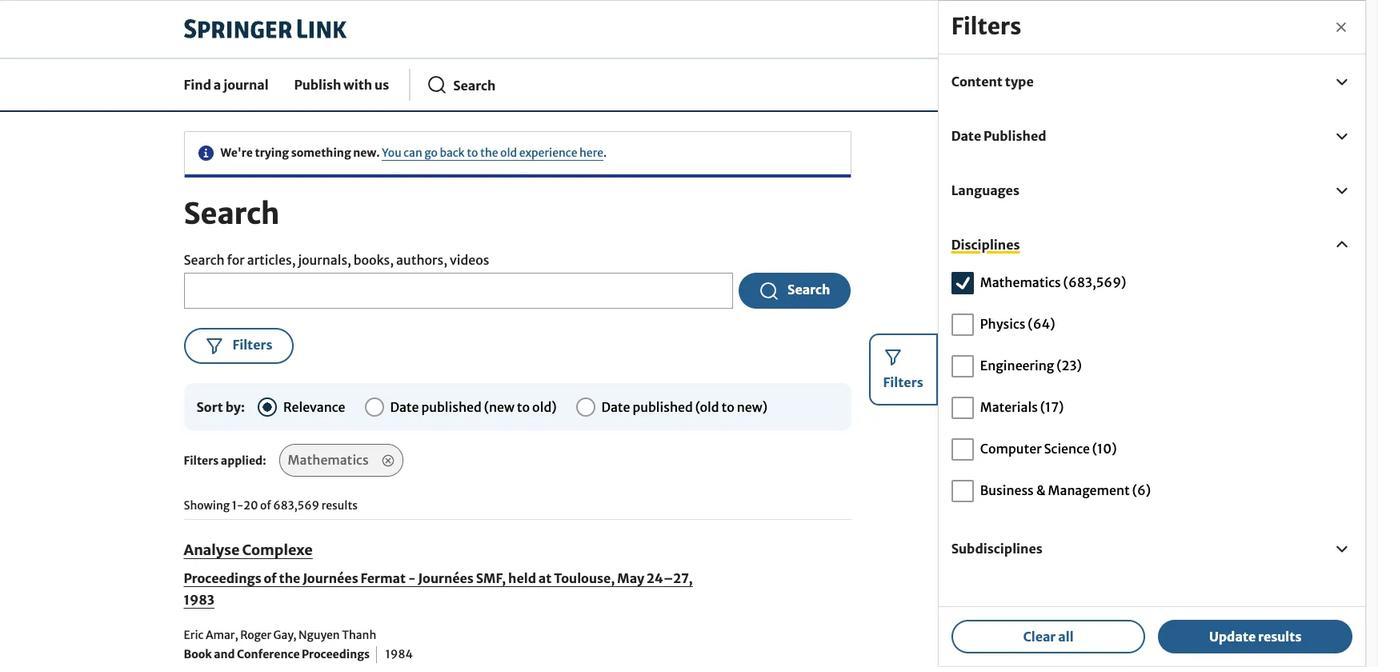 Task type: locate. For each thing, give the bounding box(es) containing it.
old)
[[532, 399, 557, 415]]

(17)
[[1041, 400, 1064, 416]]

engineering (23)
[[980, 358, 1082, 374]]

analyse complexe
[[184, 541, 313, 560]]

computer science (10)
[[980, 441, 1117, 457]]

1 vertical spatial the
[[279, 571, 300, 587]]

publish with us
[[294, 77, 389, 93]]

2 vertical spatial filters
[[184, 454, 219, 469]]

published
[[421, 399, 482, 415], [633, 399, 693, 415]]

search
[[184, 196, 280, 232], [184, 253, 225, 269], [788, 282, 831, 298]]

0 horizontal spatial mathematics
[[288, 453, 369, 469]]

publish
[[294, 77, 341, 93]]

2 horizontal spatial date
[[952, 128, 982, 144]]

search button
[[739, 273, 851, 309]]

proceedings down the analyse
[[184, 571, 262, 587]]

mathematics down relevance
[[288, 453, 369, 469]]

1 vertical spatial results
[[1259, 629, 1302, 645]]

nguyen
[[299, 629, 340, 643]]

to left old) on the left bottom of page
[[517, 399, 530, 415]]

filters applied:
[[184, 454, 266, 469]]

journées right -
[[418, 571, 474, 587]]

gay,
[[273, 629, 297, 643]]

you can go back to the old                             experience here link
[[382, 145, 604, 160]]

the down complexe
[[279, 571, 300, 587]]

1 published from the left
[[421, 399, 482, 415]]

to
[[467, 145, 478, 160], [517, 399, 530, 415], [722, 399, 735, 415]]

results right update
[[1259, 629, 1302, 645]]

mathematics up physics (64)
[[980, 275, 1061, 291]]

0 horizontal spatial published
[[421, 399, 482, 415]]

published for (new
[[421, 399, 482, 415]]

0 horizontal spatial journées
[[303, 571, 358, 587]]

date left published
[[952, 128, 982, 144]]

0 horizontal spatial the
[[279, 571, 300, 587]]

eric
[[184, 629, 204, 643]]

science
[[1044, 441, 1090, 457]]

1 journées from the left
[[303, 571, 358, 587]]

date published (old to new)
[[602, 399, 768, 415]]

with
[[344, 77, 372, 93]]

1 vertical spatial search
[[184, 253, 225, 269]]

date published (new to old)
[[390, 399, 557, 415]]

2 vertical spatial search
[[788, 282, 831, 298]]

videos
[[450, 253, 490, 269]]

results right 683,569
[[322, 499, 358, 513]]

find
[[184, 77, 211, 93]]

0 horizontal spatial proceedings
[[184, 571, 262, 587]]

relevance
[[283, 399, 345, 415]]

engineering
[[980, 358, 1055, 374]]

date for date published (old to new)
[[602, 399, 630, 415]]

published left (old
[[633, 399, 693, 415]]

clear all
[[1024, 629, 1074, 645]]

of down complexe
[[264, 571, 277, 587]]

1 horizontal spatial the
[[480, 145, 498, 160]]

clear all button
[[952, 620, 1146, 654]]

0 vertical spatial filters
[[952, 12, 1022, 41]]

to right back
[[467, 145, 478, 160]]

0 horizontal spatial date
[[390, 399, 419, 415]]

toulouse,
[[554, 571, 615, 587]]

1 vertical spatial mathematics
[[288, 453, 369, 469]]

1983
[[184, 593, 215, 609]]

remove this filter image
[[382, 454, 394, 467]]

subdisciplines
[[952, 541, 1043, 557]]

analyse
[[184, 541, 240, 560]]

proceedings
[[184, 571, 262, 587], [302, 648, 370, 662]]

journal
[[224, 77, 269, 93]]

1 horizontal spatial mathematics
[[980, 275, 1061, 291]]

1 horizontal spatial to
[[517, 399, 530, 415]]

1 horizontal spatial filters
[[883, 375, 924, 391]]

date
[[952, 128, 982, 144], [390, 399, 419, 415], [602, 399, 630, 415]]

held
[[508, 571, 536, 587]]

0 horizontal spatial filters
[[184, 454, 219, 469]]

results
[[322, 499, 358, 513], [1259, 629, 1302, 645]]

683,569
[[273, 499, 320, 513]]

0 vertical spatial proceedings
[[184, 571, 262, 587]]

1 vertical spatial filters
[[883, 375, 924, 391]]

the inside proceedings of the journées fermat - journées smf, held at toulouse, may 24–27, 1983
[[279, 571, 300, 587]]

old
[[500, 145, 517, 160]]

book
[[184, 648, 212, 662]]

2 published from the left
[[633, 399, 693, 415]]

journals,
[[298, 253, 351, 269]]

journées left the fermat
[[303, 571, 358, 587]]

journées
[[303, 571, 358, 587], [418, 571, 474, 587]]

springerlink image
[[184, 19, 346, 38]]

0 horizontal spatial results
[[322, 499, 358, 513]]

none search field containing search for articles, journals, books, authors, videos
[[184, 251, 852, 477]]

(683,569)
[[1064, 275, 1127, 291]]

we're trying something new. you can go back to the old                             experience here .
[[221, 145, 607, 160]]

1 horizontal spatial date
[[602, 399, 630, 415]]

(new
[[484, 399, 515, 415]]

1 horizontal spatial proceedings
[[302, 648, 370, 662]]

date right old) on the left bottom of page
[[602, 399, 630, 415]]

proceedings of the journées fermat - journées smf, held at toulouse, may 24–27, 1983
[[184, 571, 693, 609]]

book and conference proceedings
[[184, 648, 370, 662]]

2 horizontal spatial to
[[722, 399, 735, 415]]

None search field
[[184, 251, 852, 477]]

published left (new at the bottom
[[421, 399, 482, 415]]

date up the remove this filter icon
[[390, 399, 419, 415]]

of right 20
[[260, 499, 271, 513]]

find a journal link
[[177, 63, 275, 107]]

by:
[[225, 399, 245, 415]]

1 horizontal spatial journées
[[418, 571, 474, 587]]

physics (64)
[[980, 317, 1056, 333]]

0 vertical spatial results
[[322, 499, 358, 513]]

1 horizontal spatial published
[[633, 399, 693, 415]]

2 journées from the left
[[418, 571, 474, 587]]

to right (old
[[722, 399, 735, 415]]

proceedings down nguyen
[[302, 648, 370, 662]]

us
[[375, 77, 389, 93]]

conference
[[237, 648, 300, 662]]

(23)
[[1057, 358, 1082, 374]]

mathematics inside search box
[[288, 453, 369, 469]]

applied:
[[221, 454, 266, 469]]

date for date published
[[952, 128, 982, 144]]

the left old at left
[[480, 145, 498, 160]]

computer
[[980, 441, 1042, 457]]

mathematics for mathematics
[[288, 453, 369, 469]]

all
[[1059, 629, 1074, 645]]

1 horizontal spatial results
[[1259, 629, 1302, 645]]

0 vertical spatial mathematics
[[980, 275, 1061, 291]]

content
[[952, 73, 1003, 89]]

and
[[214, 648, 235, 662]]

mathematics link
[[279, 445, 403, 477]]

search inside 'button'
[[788, 282, 831, 298]]

1 vertical spatial of
[[264, 571, 277, 587]]



Task type: describe. For each thing, give the bounding box(es) containing it.
management
[[1048, 483, 1130, 499]]

fermat
[[361, 571, 406, 587]]

materials (17)
[[980, 400, 1064, 416]]

go
[[425, 145, 438, 160]]

filters button
[[869, 334, 938, 406]]

may
[[618, 571, 645, 587]]

languages
[[952, 182, 1020, 198]]

publish with us link
[[288, 63, 396, 107]]

to for date published (new to old)
[[517, 399, 530, 415]]

(6)
[[1133, 483, 1151, 499]]

-
[[408, 571, 416, 587]]

at
[[539, 571, 552, 587]]

smf,
[[476, 571, 506, 587]]

filters inside search box
[[184, 454, 219, 469]]

trying
[[255, 145, 289, 160]]

0 horizontal spatial to
[[467, 145, 478, 160]]

content type
[[952, 73, 1034, 89]]

back
[[440, 145, 465, 160]]

business & management (6)
[[980, 483, 1151, 499]]

books,
[[354, 253, 394, 269]]

authors,
[[396, 253, 448, 269]]

search for articles, journals, books, authors, videos
[[184, 253, 490, 269]]

date for date published (new to old)
[[390, 399, 419, 415]]

something
[[291, 145, 351, 160]]

here
[[580, 145, 604, 160]]

2 horizontal spatial filters
[[952, 12, 1022, 41]]

update results
[[1210, 629, 1302, 645]]

of inside proceedings of the journées fermat - journées smf, held at toulouse, may 24–27, 1983
[[264, 571, 277, 587]]

physics
[[980, 317, 1026, 333]]

type
[[1005, 73, 1034, 89]]

we're
[[221, 145, 253, 160]]

clear
[[1024, 629, 1056, 645]]

thanh
[[342, 629, 377, 643]]

&
[[1036, 483, 1046, 499]]

for
[[227, 253, 245, 269]]

sort by:
[[197, 399, 245, 415]]

published
[[984, 128, 1047, 144]]

1 vertical spatial proceedings
[[302, 648, 370, 662]]

20
[[244, 499, 258, 513]]

0 vertical spatial of
[[260, 499, 271, 513]]

eric amar, roger gay, nguyen thanh
[[184, 629, 377, 643]]

to for date published (old to new)
[[722, 399, 735, 415]]

complexe
[[242, 541, 313, 560]]

mathematics (683,569)
[[980, 275, 1127, 291]]

a
[[214, 77, 221, 93]]

amar,
[[206, 629, 238, 643]]

24–27,
[[647, 571, 693, 587]]

experience
[[519, 145, 578, 160]]

showing 1-20 of 683,569 results
[[184, 499, 358, 513]]

(old
[[695, 399, 719, 415]]

roger
[[240, 629, 272, 643]]

1-
[[232, 499, 244, 513]]

published for (old
[[633, 399, 693, 415]]

(10)
[[1093, 441, 1117, 457]]

proceedings inside proceedings of the journées fermat - journées smf, held at toulouse, may 24–27, 1983
[[184, 571, 262, 587]]

Search for articles, journals, books, authors, videos text field
[[184, 273, 734, 309]]

materials
[[980, 400, 1038, 416]]

(64)
[[1028, 317, 1056, 333]]

disciplines
[[952, 237, 1020, 253]]

1984
[[386, 648, 413, 662]]

articles,
[[247, 253, 296, 269]]

.
[[604, 145, 607, 160]]

update
[[1210, 629, 1256, 645]]

0 vertical spatial search
[[184, 196, 280, 232]]

filters inside dropdown button
[[883, 375, 924, 391]]

business
[[980, 483, 1034, 499]]

update results button
[[1159, 620, 1353, 654]]

0 vertical spatial the
[[480, 145, 498, 160]]

mathematics for mathematics (683,569)
[[980, 275, 1061, 291]]

date published
[[952, 128, 1047, 144]]

you
[[382, 145, 402, 160]]

results inside update results button
[[1259, 629, 1302, 645]]

new.
[[353, 145, 380, 160]]

can
[[404, 145, 423, 160]]

new)
[[737, 399, 768, 415]]

sort
[[197, 399, 223, 415]]



Task type: vqa. For each thing, say whether or not it's contained in the screenshot.
the topmost Reference
no



